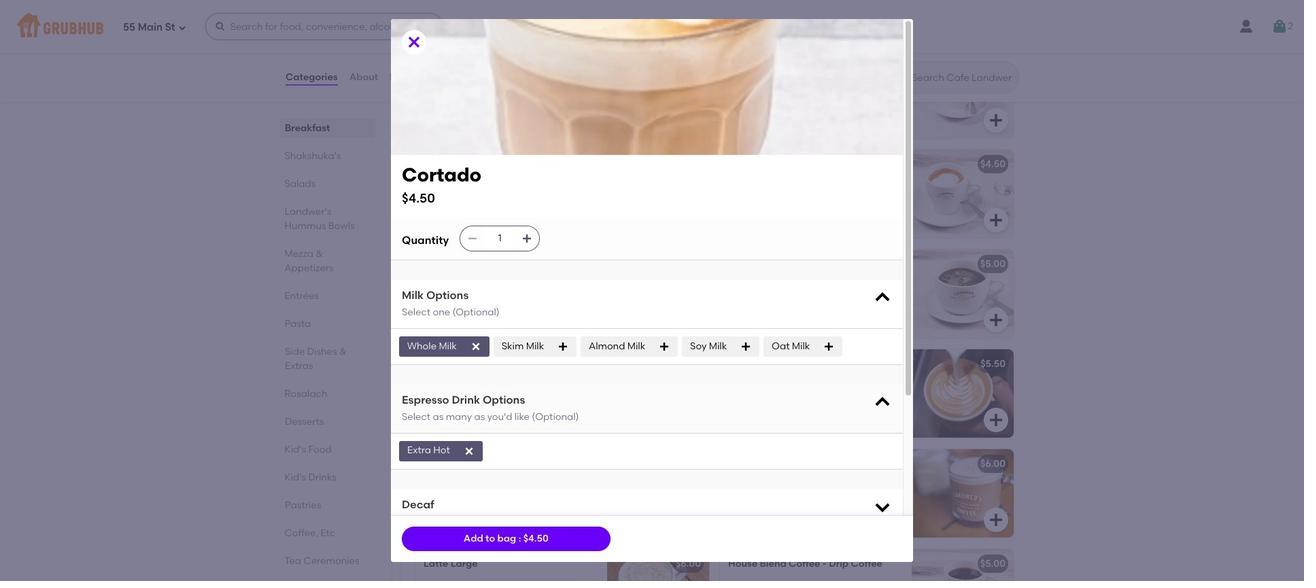 Task type: vqa. For each thing, say whether or not it's contained in the screenshot.
THE REVIEWS button
yes



Task type: describe. For each thing, give the bounding box(es) containing it.
milk options select one (optional)
[[402, 289, 500, 319]]

about
[[349, 71, 378, 83]]

kid's for kid's food
[[285, 444, 306, 456]]

1 as from the left
[[433, 412, 444, 423]]

drink
[[452, 394, 480, 406]]

to
[[486, 533, 495, 545]]

whole milk
[[407, 340, 457, 352]]

2
[[1288, 20, 1293, 32]]

house blend coffee - drip coffee image
[[912, 549, 1014, 581]]

rosalach
[[285, 388, 328, 400]]

almond
[[589, 340, 625, 352]]

pasta
[[285, 318, 311, 330]]

espresso for double
[[728, 58, 769, 70]]

milk for whole milk
[[439, 340, 457, 352]]

quantity
[[402, 234, 449, 247]]

soy
[[690, 340, 707, 352]]

tea ceremonies
[[285, 556, 360, 567]]

salads
[[285, 178, 316, 190]]

entrées
[[285, 290, 319, 302]]

options inside milk options select one (optional)
[[426, 289, 469, 302]]

latte large image
[[607, 549, 709, 581]]

shakshuka's tab
[[285, 149, 370, 163]]

bag
[[497, 533, 516, 545]]

extras
[[285, 360, 313, 372]]

search icon image
[[890, 69, 906, 86]]

kid's drinks tab
[[285, 471, 370, 485]]

espresso single image
[[607, 50, 709, 138]]

coffee, etc inside tab
[[285, 528, 336, 539]]

house blend coffee - drip coffee
[[728, 558, 883, 570]]

espresso single
[[424, 58, 496, 70]]

cappuccino large image
[[607, 449, 709, 538]]

desserts
[[285, 416, 324, 428]]

2 coffee from the left
[[851, 558, 883, 570]]

mezza & appetizers tab
[[285, 247, 370, 275]]

tea ceremonies tab
[[285, 554, 370, 568]]

cappuccino large
[[424, 458, 511, 470]]

americano large image
[[912, 250, 1014, 338]]

whole
[[407, 340, 437, 352]]

food
[[309, 444, 332, 456]]

reviews button
[[389, 53, 428, 102]]

55
[[123, 21, 135, 33]]

pasta tab
[[285, 317, 370, 331]]

cappuccino for cappuccino large
[[424, 458, 482, 470]]

categories button
[[285, 53, 338, 102]]

latte for latte large
[[424, 558, 448, 570]]

coffee, inside tab
[[285, 528, 319, 539]]

2 as from the left
[[474, 412, 485, 423]]

Input item quantity number field
[[485, 226, 515, 251]]

cappuccino for cappuccino
[[728, 358, 786, 370]]

one
[[433, 307, 450, 319]]

main
[[138, 21, 163, 33]]

categories
[[286, 71, 338, 83]]

kid's for kid's drinks
[[285, 472, 306, 483]]

Search Cafe Landwer search field
[[910, 71, 1015, 84]]

$4.50 inside cortado $4.50
[[402, 190, 435, 206]]

breakfast tab
[[285, 121, 370, 135]]

$6.00 for latte large
[[676, 558, 701, 570]]

macchiato single
[[424, 158, 505, 170]]

pastries
[[285, 500, 321, 511]]

-
[[823, 558, 827, 570]]

appetizers
[[285, 262, 334, 274]]

cortado for cortado
[[424, 358, 463, 370]]

$3.50
[[676, 58, 701, 70]]

milk for oat milk
[[792, 340, 810, 352]]

extra
[[407, 445, 431, 457]]

& inside side dishes & extras
[[339, 346, 346, 358]]

latte for latte
[[728, 458, 753, 470]]

latte image
[[912, 449, 1014, 538]]

landwer's hummus bowls tab
[[285, 205, 370, 233]]

almond milk
[[589, 340, 645, 352]]

reviews
[[390, 71, 428, 83]]

latte large
[[424, 558, 478, 570]]

milk for almond milk
[[627, 340, 645, 352]]

entrées tab
[[285, 289, 370, 303]]

options inside the espresso drink options select as many as you'd like (optional)
[[483, 394, 525, 406]]

americano for americano large
[[728, 258, 780, 270]]

landwer's hummus bowls
[[285, 206, 355, 232]]

macchiato single image
[[607, 150, 709, 238]]

blend
[[760, 558, 787, 570]]

americano for americano
[[424, 258, 475, 270]]

drinks
[[309, 472, 337, 483]]

bowls
[[329, 220, 355, 232]]

salads tab
[[285, 177, 370, 191]]

double for espresso double
[[772, 58, 805, 70]]

espresso for drink
[[402, 394, 449, 406]]

cortado for cortado $4.50
[[402, 163, 481, 186]]

1 horizontal spatial etc
[[469, 18, 492, 35]]

double for macchiato double
[[781, 158, 814, 170]]

americano large
[[728, 258, 810, 270]]

breakfast
[[285, 122, 330, 134]]

side dishes & extras tab
[[285, 345, 370, 373]]

tea
[[285, 556, 302, 567]]

large for latte large
[[451, 558, 478, 570]]

large for americano large
[[782, 258, 810, 270]]

:
[[519, 533, 521, 545]]

dishes
[[307, 346, 337, 358]]

$5.00 for americano
[[676, 258, 701, 270]]



Task type: locate. For each thing, give the bounding box(es) containing it.
hummus
[[285, 220, 326, 232]]

side dishes & extras
[[285, 346, 346, 372]]

landwer's
[[285, 206, 332, 218]]

&
[[316, 248, 323, 260], [339, 346, 346, 358]]

$6.00 for cappuccino large
[[676, 458, 701, 470]]

milk for skim milk
[[526, 340, 544, 352]]

(optional) right like
[[532, 412, 579, 423]]

americano image
[[607, 250, 709, 338]]

macchiato for macchiato double
[[728, 158, 779, 170]]

milk up whole
[[402, 289, 424, 302]]

coffee, down pastries
[[285, 528, 319, 539]]

0 horizontal spatial cappuccino
[[424, 458, 482, 470]]

0 horizontal spatial macchiato
[[424, 158, 474, 170]]

coffee, etc tab
[[285, 526, 370, 541]]

select left one
[[402, 307, 431, 319]]

side
[[285, 346, 305, 358]]

0 vertical spatial double
[[772, 58, 805, 70]]

espresso double
[[728, 58, 805, 70]]

espresso
[[424, 58, 465, 70], [728, 58, 769, 70], [402, 394, 449, 406]]

about button
[[349, 53, 379, 102]]

svg image inside 2 button
[[1272, 18, 1288, 35]]

cappuccino down oat
[[728, 358, 786, 370]]

2 horizontal spatial large
[[782, 258, 810, 270]]

cappuccino image
[[912, 350, 1014, 438]]

milk inside milk options select one (optional)
[[402, 289, 424, 302]]

2 macchiato from the left
[[728, 158, 779, 170]]

1 vertical spatial large
[[484, 458, 511, 470]]

macchiato double image
[[912, 150, 1014, 238]]

0 horizontal spatial (optional)
[[453, 307, 500, 319]]

0 horizontal spatial coffee, etc
[[285, 528, 336, 539]]

1 americano from the left
[[424, 258, 475, 270]]

pastries tab
[[285, 498, 370, 513]]

0 vertical spatial coffee, etc
[[413, 18, 492, 35]]

decaf
[[402, 498, 434, 511]]

select inside the espresso drink options select as many as you'd like (optional)
[[402, 412, 431, 423]]

milk right whole
[[439, 340, 457, 352]]

0 horizontal spatial coffee,
[[285, 528, 319, 539]]

cortado down whole milk
[[424, 358, 463, 370]]

0 vertical spatial latte
[[728, 458, 753, 470]]

ceremonies
[[304, 556, 360, 567]]

milk right 'almond' on the bottom left of the page
[[627, 340, 645, 352]]

(optional) right one
[[453, 307, 500, 319]]

add to bag : $4.50
[[464, 533, 549, 545]]

oat
[[772, 340, 790, 352]]

1 vertical spatial &
[[339, 346, 346, 358]]

milk right the skim on the bottom left of the page
[[526, 340, 544, 352]]

kid's food
[[285, 444, 332, 456]]

0 horizontal spatial americano
[[424, 258, 475, 270]]

extra hot
[[407, 445, 450, 457]]

espresso drink options select as many as you'd like (optional)
[[402, 394, 579, 423]]

hot
[[433, 445, 450, 457]]

1 vertical spatial coffee, etc
[[285, 528, 336, 539]]

1 horizontal spatial macchiato
[[728, 158, 779, 170]]

select inside milk options select one (optional)
[[402, 307, 431, 319]]

2 americano from the left
[[728, 258, 780, 270]]

0 vertical spatial &
[[316, 248, 323, 260]]

rosalach tab
[[285, 387, 370, 401]]

1 horizontal spatial options
[[483, 394, 525, 406]]

$4.50
[[981, 158, 1006, 170], [402, 190, 435, 206], [676, 358, 701, 370], [523, 533, 549, 545]]

1 select from the top
[[402, 307, 431, 319]]

cortado up quantity
[[402, 163, 481, 186]]

0 horizontal spatial latte
[[424, 558, 448, 570]]

options up you'd
[[483, 394, 525, 406]]

0 vertical spatial cortado
[[402, 163, 481, 186]]

0 vertical spatial kid's
[[285, 444, 306, 456]]

1 vertical spatial single
[[476, 158, 505, 170]]

0 vertical spatial single
[[467, 58, 496, 70]]

1 horizontal spatial coffee,
[[413, 18, 465, 35]]

2 kid's from the top
[[285, 472, 306, 483]]

cortado
[[402, 163, 481, 186], [424, 358, 463, 370]]

0 vertical spatial options
[[426, 289, 469, 302]]

1 vertical spatial (optional)
[[532, 412, 579, 423]]

0 horizontal spatial large
[[451, 558, 478, 570]]

desserts tab
[[285, 415, 370, 429]]

svg image
[[1272, 18, 1288, 35], [178, 23, 186, 32], [406, 34, 422, 50], [683, 112, 700, 129], [988, 112, 1004, 129], [683, 212, 700, 228], [467, 233, 478, 244], [873, 288, 892, 307], [683, 312, 700, 328], [470, 341, 481, 352], [558, 341, 569, 352], [659, 341, 670, 352], [741, 341, 751, 352], [873, 393, 892, 412], [464, 446, 475, 457], [873, 497, 892, 516], [683, 512, 700, 528], [988, 512, 1004, 528]]

skim milk
[[502, 340, 544, 352]]

& inside mezza & appetizers
[[316, 248, 323, 260]]

etc inside coffee, etc tab
[[321, 528, 336, 539]]

kid's left drinks
[[285, 472, 306, 483]]

coffee, etc up espresso single
[[413, 18, 492, 35]]

& right the "dishes"
[[339, 346, 346, 358]]

options
[[426, 289, 469, 302], [483, 394, 525, 406]]

americano
[[424, 258, 475, 270], [728, 258, 780, 270]]

1 horizontal spatial latte
[[728, 458, 753, 470]]

double
[[772, 58, 805, 70], [781, 158, 814, 170]]

(optional) inside the espresso drink options select as many as you'd like (optional)
[[532, 412, 579, 423]]

1 horizontal spatial (optional)
[[532, 412, 579, 423]]

large for cappuccino large
[[484, 458, 511, 470]]

0 horizontal spatial as
[[433, 412, 444, 423]]

coffee left - on the right of page
[[789, 558, 820, 570]]

1 vertical spatial cappuccino
[[424, 458, 482, 470]]

as left 'many'
[[433, 412, 444, 423]]

2 vertical spatial large
[[451, 558, 478, 570]]

1 coffee from the left
[[789, 558, 820, 570]]

skim
[[502, 340, 524, 352]]

espresso up reviews
[[424, 58, 465, 70]]

coffee, up espresso single
[[413, 18, 465, 35]]

macchiato
[[424, 158, 474, 170], [728, 158, 779, 170]]

1 macchiato from the left
[[424, 158, 474, 170]]

1 vertical spatial select
[[402, 412, 431, 423]]

& up the appetizers
[[316, 248, 323, 260]]

55 main st
[[123, 21, 175, 33]]

0 vertical spatial etc
[[469, 18, 492, 35]]

you'd
[[487, 412, 512, 423]]

espresso for single
[[424, 58, 465, 70]]

(optional) inside milk options select one (optional)
[[453, 307, 500, 319]]

1 vertical spatial cortado
[[424, 358, 463, 370]]

espresso inside the espresso drink options select as many as you'd like (optional)
[[402, 394, 449, 406]]

milk
[[402, 289, 424, 302], [439, 340, 457, 352], [526, 340, 544, 352], [627, 340, 645, 352], [709, 340, 727, 352], [792, 340, 810, 352]]

1 horizontal spatial large
[[484, 458, 511, 470]]

0 horizontal spatial &
[[316, 248, 323, 260]]

milk right oat
[[792, 340, 810, 352]]

svg image inside main navigation navigation
[[215, 21, 226, 32]]

0 vertical spatial large
[[782, 258, 810, 270]]

mezza & appetizers
[[285, 248, 334, 274]]

0 horizontal spatial etc
[[321, 528, 336, 539]]

st
[[165, 21, 175, 33]]

cortado $4.50
[[402, 163, 481, 206]]

1 horizontal spatial &
[[339, 346, 346, 358]]

1 kid's from the top
[[285, 444, 306, 456]]

main navigation navigation
[[0, 0, 1304, 53]]

$5.00 for americano large
[[980, 258, 1006, 270]]

$6.00
[[676, 458, 701, 470], [980, 458, 1006, 470], [676, 558, 701, 570]]

2 button
[[1272, 14, 1293, 39]]

0 vertical spatial cappuccino
[[728, 358, 786, 370]]

1 vertical spatial etc
[[321, 528, 336, 539]]

1 vertical spatial latte
[[424, 558, 448, 570]]

coffee
[[789, 558, 820, 570], [851, 558, 883, 570]]

1 horizontal spatial coffee, etc
[[413, 18, 492, 35]]

options up one
[[426, 289, 469, 302]]

milk for soy milk
[[709, 340, 727, 352]]

$5.00
[[676, 258, 701, 270], [980, 258, 1006, 270], [980, 558, 1006, 570]]

2 select from the top
[[402, 412, 431, 423]]

espresso double image
[[912, 50, 1014, 138]]

drip
[[829, 558, 849, 570]]

etc up espresso single
[[469, 18, 492, 35]]

cappuccino
[[728, 358, 786, 370], [424, 458, 482, 470]]

single for macchiato single
[[476, 158, 505, 170]]

oat milk
[[772, 340, 810, 352]]

cortado image
[[607, 350, 709, 438]]

1 horizontal spatial as
[[474, 412, 485, 423]]

svg image
[[215, 21, 226, 32], [988, 212, 1004, 228], [522, 233, 533, 244], [988, 312, 1004, 328], [824, 341, 834, 352], [988, 412, 1004, 428]]

select
[[402, 307, 431, 319], [402, 412, 431, 423]]

0 vertical spatial coffee,
[[413, 18, 465, 35]]

house
[[728, 558, 758, 570]]

cappuccino down hot
[[424, 458, 482, 470]]

$3.75
[[677, 158, 701, 170]]

1 vertical spatial coffee,
[[285, 528, 319, 539]]

add
[[464, 533, 483, 545]]

0 horizontal spatial options
[[426, 289, 469, 302]]

1 horizontal spatial coffee
[[851, 558, 883, 570]]

0 vertical spatial select
[[402, 307, 431, 319]]

milk right soy
[[709, 340, 727, 352]]

coffee, etc
[[413, 18, 492, 35], [285, 528, 336, 539]]

as left you'd
[[474, 412, 485, 423]]

latte
[[728, 458, 753, 470], [424, 558, 448, 570]]

kid's left food
[[285, 444, 306, 456]]

1 horizontal spatial cappuccino
[[728, 358, 786, 370]]

etc down the pastries tab
[[321, 528, 336, 539]]

1 horizontal spatial americano
[[728, 258, 780, 270]]

macchiato for macchiato single
[[424, 158, 474, 170]]

coffee, etc down pastries
[[285, 528, 336, 539]]

$5.50
[[981, 358, 1006, 370]]

like
[[515, 412, 530, 423]]

many
[[446, 412, 472, 423]]

kid's drinks
[[285, 472, 337, 483]]

mezza
[[285, 248, 314, 260]]

$4.00
[[980, 58, 1006, 70]]

espresso right $3.50 on the top
[[728, 58, 769, 70]]

1 vertical spatial kid's
[[285, 472, 306, 483]]

$5.00 for house blend coffee - drip coffee
[[980, 558, 1006, 570]]

1 vertical spatial double
[[781, 158, 814, 170]]

single for espresso single
[[467, 58, 496, 70]]

coffee,
[[413, 18, 465, 35], [285, 528, 319, 539]]

1 vertical spatial options
[[483, 394, 525, 406]]

kid's food tab
[[285, 443, 370, 457]]

shakshuka's
[[285, 150, 341, 162]]

0 horizontal spatial coffee
[[789, 558, 820, 570]]

as
[[433, 412, 444, 423], [474, 412, 485, 423]]

single
[[467, 58, 496, 70], [476, 158, 505, 170]]

coffee right drip
[[851, 558, 883, 570]]

macchiato double
[[728, 158, 814, 170]]

etc
[[469, 18, 492, 35], [321, 528, 336, 539]]

select up extra
[[402, 412, 431, 423]]

(optional)
[[453, 307, 500, 319], [532, 412, 579, 423]]

kid's
[[285, 444, 306, 456], [285, 472, 306, 483]]

0 vertical spatial (optional)
[[453, 307, 500, 319]]

large
[[782, 258, 810, 270], [484, 458, 511, 470], [451, 558, 478, 570]]

soy milk
[[690, 340, 727, 352]]

espresso up 'many'
[[402, 394, 449, 406]]



